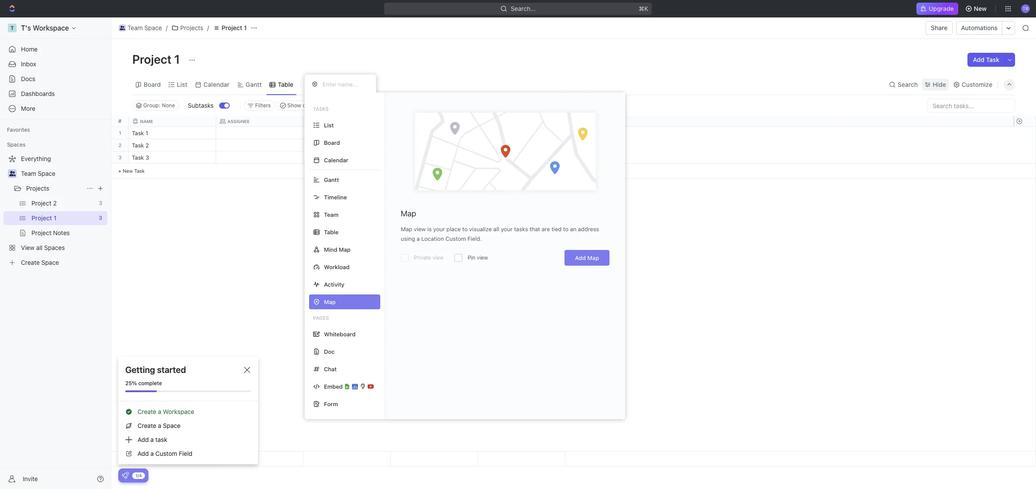 Task type: describe. For each thing, give the bounding box(es) containing it.
0 vertical spatial list
[[177, 81, 187, 88]]

onboarding checklist button element
[[122, 473, 129, 480]]

show
[[288, 102, 301, 109]]

add task
[[974, 56, 1000, 63]]

calendar link
[[202, 78, 230, 91]]

share button
[[926, 21, 953, 35]]

activity
[[324, 281, 345, 288]]

1 horizontal spatial project 1
[[222, 24, 247, 31]]

getting
[[125, 365, 155, 375]]

gantt link
[[244, 78, 262, 91]]

to do for task 3
[[309, 155, 324, 161]]

form
[[324, 401, 338, 408]]

visualize
[[469, 226, 492, 233]]

map view is your place to visualize all your tasks that are tied to an address using a location custom field.
[[401, 226, 599, 242]]

‎task for ‎task 1
[[132, 130, 144, 137]]

0 horizontal spatial table
[[278, 81, 294, 88]]

⌘k
[[639, 5, 649, 12]]

add for add map
[[575, 255, 586, 262]]

‎task 1
[[132, 130, 148, 137]]

to for ‎task 2
[[309, 143, 316, 149]]

search button
[[887, 78, 921, 91]]

favorites button
[[3, 125, 34, 135]]

automations
[[962, 24, 998, 31]]

whiteboard
[[324, 331, 356, 338]]

using
[[401, 235, 415, 242]]

subtasks
[[188, 102, 214, 109]]

team inside tree
[[21, 170, 36, 177]]

set priority image
[[477, 152, 490, 165]]

onboarding checklist button image
[[122, 473, 129, 480]]

pages
[[313, 315, 329, 321]]

task for new task
[[134, 168, 145, 174]]

address
[[578, 226, 599, 233]]

press space to select this row. row containing ‎task 1
[[129, 127, 566, 141]]

set priority element for 2
[[477, 140, 490, 153]]

all
[[494, 226, 500, 233]]

inbox
[[21, 60, 36, 68]]

add for add a custom field
[[138, 450, 149, 458]]

workload
[[324, 264, 350, 271]]

customize
[[962, 81, 993, 88]]

1 your from the left
[[434, 226, 445, 233]]

mind map
[[324, 246, 351, 253]]

create for create a space
[[138, 422, 156, 430]]

user group image inside the team space link
[[120, 26, 125, 30]]

project 1 link
[[211, 23, 249, 33]]

#
[[118, 118, 122, 125]]

location
[[422, 235, 444, 242]]

1 inside press space to select this row. "row"
[[146, 130, 148, 137]]

automations button
[[957, 21, 1003, 35]]

do for task 3
[[317, 155, 324, 161]]

docs
[[21, 75, 35, 83]]

create a space
[[138, 422, 181, 430]]

board link
[[142, 78, 161, 91]]

subtasks button
[[184, 99, 219, 113]]

row inside grid
[[129, 116, 566, 127]]

1 vertical spatial gantt
[[324, 176, 339, 183]]

Enter name... field
[[322, 80, 369, 88]]

customize button
[[951, 78, 996, 91]]

to for ‎task 1
[[309, 131, 316, 136]]

user group image inside tree
[[9, 171, 16, 176]]

create a workspace
[[138, 408, 194, 416]]

0 horizontal spatial custom
[[155, 450, 177, 458]]

press space to select this row. row containing ‎task 2
[[129, 139, 566, 153]]

view for private view
[[477, 255, 488, 261]]

new task
[[123, 168, 145, 174]]

1 horizontal spatial board
[[324, 139, 340, 146]]

embed
[[324, 383, 343, 390]]

1 horizontal spatial calendar
[[324, 157, 349, 164]]

to do for ‎task 2
[[309, 143, 324, 149]]

a for space
[[158, 422, 161, 430]]

started
[[157, 365, 186, 375]]

25%
[[125, 381, 137, 387]]

new for new
[[974, 5, 987, 12]]

2 for 1
[[119, 142, 122, 148]]

that
[[530, 226, 540, 233]]

view button
[[304, 74, 333, 95]]

field
[[179, 450, 192, 458]]

dashboards link
[[3, 87, 107, 101]]

invite
[[23, 476, 38, 483]]

task
[[155, 436, 167, 444]]

row group containing ‎task 1
[[129, 127, 566, 179]]

search...
[[511, 5, 536, 12]]

table link
[[276, 78, 294, 91]]

doc
[[324, 348, 335, 355]]

2 your from the left
[[501, 226, 513, 233]]

favorites
[[7, 127, 30, 133]]

search
[[898, 81, 918, 88]]

team space inside tree
[[21, 170, 55, 177]]

create for create a workspace
[[138, 408, 156, 416]]

chat
[[324, 366, 337, 373]]

to do cell for ‎task 2
[[304, 139, 391, 151]]

timeline
[[324, 194, 347, 201]]

team space link inside sidebar 'navigation'
[[21, 167, 106, 181]]

2 for ‎task
[[146, 142, 149, 149]]

1 vertical spatial project
[[132, 52, 172, 66]]

press space to select this row. row containing task 3
[[129, 152, 566, 165]]

1/4
[[135, 473, 142, 479]]

closed
[[303, 102, 320, 109]]

are
[[542, 226, 550, 233]]

0 horizontal spatial board
[[144, 81, 161, 88]]

complete
[[138, 381, 162, 387]]

3 inside press space to select this row. "row"
[[146, 154, 149, 161]]

spaces
[[7, 142, 26, 148]]

space inside sidebar 'navigation'
[[38, 170, 55, 177]]

2 vertical spatial team
[[324, 211, 339, 218]]

projects link inside tree
[[26, 182, 83, 196]]

share
[[931, 24, 948, 31]]

sidebar navigation
[[0, 17, 111, 490]]

new for new task
[[123, 168, 133, 174]]

home link
[[3, 42, 107, 56]]

add for add task
[[974, 56, 985, 63]]

an
[[570, 226, 577, 233]]

25% complete
[[125, 381, 162, 387]]

0 vertical spatial space
[[144, 24, 162, 31]]

0 vertical spatial projects link
[[169, 23, 206, 33]]

a inside map view is your place to visualize all your tasks that are tied to an address using a location custom field.
[[417, 235, 420, 242]]

view
[[316, 81, 330, 88]]

1 2 3
[[119, 130, 122, 160]]

pin
[[468, 255, 476, 261]]

tied
[[552, 226, 562, 233]]

task 3
[[132, 154, 149, 161]]

1 horizontal spatial team space
[[128, 24, 162, 31]]

grid containing ‎task 1
[[111, 116, 1037, 467]]

1 horizontal spatial view
[[433, 255, 444, 261]]

1 horizontal spatial team space link
[[117, 23, 164, 33]]

to do cell for ‎task 1
[[304, 127, 391, 139]]

pin view
[[468, 255, 488, 261]]

Search tasks... text field
[[928, 99, 1015, 112]]

to do for ‎task 1
[[309, 131, 324, 136]]



Task type: locate. For each thing, give the bounding box(es) containing it.
new inside button
[[974, 5, 987, 12]]

inbox link
[[3, 57, 107, 71]]

1 vertical spatial table
[[324, 229, 339, 236]]

create up add a task
[[138, 422, 156, 430]]

add inside button
[[974, 56, 985, 63]]

1 vertical spatial new
[[123, 168, 133, 174]]

projects inside tree
[[26, 185, 49, 192]]

1 vertical spatial ‎task
[[132, 142, 144, 149]]

0 vertical spatial project
[[222, 24, 242, 31]]

1 horizontal spatial user group image
[[120, 26, 125, 30]]

set priority image
[[477, 128, 490, 141], [477, 140, 490, 153]]

space
[[144, 24, 162, 31], [38, 170, 55, 177], [163, 422, 181, 430]]

view right private
[[433, 255, 444, 261]]

1 vertical spatial projects link
[[26, 182, 83, 196]]

1 horizontal spatial table
[[324, 229, 339, 236]]

close image
[[244, 367, 250, 374]]

board left list link
[[144, 81, 161, 88]]

workspace
[[163, 408, 194, 416]]

0 vertical spatial ‎task
[[132, 130, 144, 137]]

add up customize
[[974, 56, 985, 63]]

press space to select this row. row containing 2
[[111, 139, 129, 152]]

do for ‎task 2
[[317, 143, 324, 149]]

private view
[[414, 255, 444, 261]]

‎task for ‎task 2
[[132, 142, 144, 149]]

mind
[[324, 246, 338, 253]]

task inside button
[[987, 56, 1000, 63]]

1 do from the top
[[317, 131, 324, 136]]

1 set priority element from the top
[[477, 128, 490, 141]]

tasks
[[313, 106, 329, 112]]

‎task down ‎task 1
[[132, 142, 144, 149]]

add task button
[[968, 53, 1005, 67]]

1 inside 1 2 3
[[119, 130, 121, 136]]

task up customize
[[987, 56, 1000, 63]]

custom down task
[[155, 450, 177, 458]]

1 vertical spatial project 1
[[132, 52, 183, 66]]

docs link
[[3, 72, 107, 86]]

0 horizontal spatial 3
[[119, 155, 122, 160]]

is
[[428, 226, 432, 233]]

set priority element for 1
[[477, 128, 490, 141]]

0 horizontal spatial your
[[434, 226, 445, 233]]

tree containing team space
[[3, 152, 107, 270]]

0 vertical spatial table
[[278, 81, 294, 88]]

to do cell
[[304, 127, 391, 139], [304, 139, 391, 151], [304, 152, 391, 163]]

add
[[974, 56, 985, 63], [575, 255, 586, 262], [138, 436, 149, 444], [138, 450, 149, 458]]

3 to do from the top
[[309, 155, 324, 161]]

1 vertical spatial do
[[317, 143, 324, 149]]

user group image
[[120, 26, 125, 30], [9, 171, 16, 176]]

custom inside map view is your place to visualize all your tasks that are tied to an address using a location custom field.
[[446, 235, 466, 242]]

2 to do cell from the top
[[304, 139, 391, 151]]

board down tasks
[[324, 139, 340, 146]]

map inside map view is your place to visualize all your tasks that are tied to an address using a location custom field.
[[401, 226, 413, 233]]

1 horizontal spatial list
[[324, 122, 334, 129]]

0 vertical spatial calendar
[[204, 81, 230, 88]]

1 vertical spatial custom
[[155, 450, 177, 458]]

board
[[144, 81, 161, 88], [324, 139, 340, 146]]

add a task
[[138, 436, 167, 444]]

view for map
[[414, 226, 426, 233]]

new inside grid
[[123, 168, 133, 174]]

press space to select this row. row
[[111, 127, 129, 139], [129, 127, 566, 141], [111, 139, 129, 152], [129, 139, 566, 153], [111, 152, 129, 164], [129, 152, 566, 165], [129, 452, 566, 467]]

upgrade
[[929, 5, 954, 12]]

2 horizontal spatial team
[[324, 211, 339, 218]]

0 vertical spatial projects
[[180, 24, 203, 31]]

to do
[[309, 131, 324, 136], [309, 143, 324, 149], [309, 155, 324, 161]]

task down ‎task 2
[[132, 154, 144, 161]]

view
[[414, 226, 426, 233], [433, 255, 444, 261], [477, 255, 488, 261]]

2 vertical spatial space
[[163, 422, 181, 430]]

1 set priority image from the top
[[477, 128, 490, 141]]

custom
[[446, 235, 466, 242], [155, 450, 177, 458]]

new
[[974, 5, 987, 12], [123, 168, 133, 174]]

2 set priority image from the top
[[477, 140, 490, 153]]

0 vertical spatial team space
[[128, 24, 162, 31]]

to
[[309, 131, 316, 136], [309, 143, 316, 149], [309, 155, 316, 161], [463, 226, 468, 233], [564, 226, 569, 233]]

2 / from the left
[[207, 24, 209, 31]]

list link
[[175, 78, 187, 91]]

to do cell for task 3
[[304, 152, 391, 163]]

table up mind
[[324, 229, 339, 236]]

project 1
[[222, 24, 247, 31], [132, 52, 183, 66]]

hide button
[[923, 78, 949, 91]]

1 vertical spatial projects
[[26, 185, 49, 192]]

team
[[128, 24, 143, 31], [21, 170, 36, 177], [324, 211, 339, 218]]

2 horizontal spatial space
[[163, 422, 181, 430]]

1 vertical spatial task
[[132, 154, 144, 161]]

0 horizontal spatial project
[[132, 52, 172, 66]]

0 horizontal spatial calendar
[[204, 81, 230, 88]]

0 horizontal spatial user group image
[[9, 171, 16, 176]]

2 horizontal spatial view
[[477, 255, 488, 261]]

0 vertical spatial gantt
[[246, 81, 262, 88]]

0 vertical spatial board
[[144, 81, 161, 88]]

1 vertical spatial space
[[38, 170, 55, 177]]

a for custom
[[151, 450, 154, 458]]

a up create a space
[[158, 408, 161, 416]]

0 horizontal spatial new
[[123, 168, 133, 174]]

upgrade link
[[917, 3, 959, 15]]

hide
[[933, 81, 947, 88]]

1 horizontal spatial custom
[[446, 235, 466, 242]]

1 horizontal spatial project
[[222, 24, 242, 31]]

new button
[[962, 2, 993, 16]]

2 vertical spatial to do cell
[[304, 152, 391, 163]]

0 vertical spatial to do cell
[[304, 127, 391, 139]]

‎task 2
[[132, 142, 149, 149]]

1 to do cell from the top
[[304, 127, 391, 139]]

view inside map view is your place to visualize all your tasks that are tied to an address using a location custom field.
[[414, 226, 426, 233]]

1 vertical spatial create
[[138, 422, 156, 430]]

1 horizontal spatial projects link
[[169, 23, 206, 33]]

0 horizontal spatial team space link
[[21, 167, 106, 181]]

dashboards
[[21, 90, 55, 97]]

calendar
[[204, 81, 230, 88], [324, 157, 349, 164]]

task inside press space to select this row. "row"
[[132, 154, 144, 161]]

1 inside project 1 link
[[244, 24, 247, 31]]

row group
[[111, 127, 129, 179], [129, 127, 566, 179], [1014, 127, 1036, 179], [1014, 452, 1036, 467]]

1 horizontal spatial team
[[128, 24, 143, 31]]

1 vertical spatial to do cell
[[304, 139, 391, 151]]

0 horizontal spatial space
[[38, 170, 55, 177]]

0 horizontal spatial project 1
[[132, 52, 183, 66]]

1 / from the left
[[166, 24, 168, 31]]

0 vertical spatial do
[[317, 131, 324, 136]]

map
[[401, 209, 416, 218], [401, 226, 413, 233], [339, 246, 351, 253], [588, 255, 599, 262]]

place
[[447, 226, 461, 233]]

2 up task 3
[[146, 142, 149, 149]]

a left task
[[151, 436, 154, 444]]

3 to do cell from the top
[[304, 152, 391, 163]]

field.
[[468, 235, 482, 242]]

0 horizontal spatial 2
[[119, 142, 122, 148]]

1 horizontal spatial projects
[[180, 24, 203, 31]]

a up task
[[158, 422, 161, 430]]

1 horizontal spatial your
[[501, 226, 513, 233]]

1 horizontal spatial new
[[974, 5, 987, 12]]

set priority element for 3
[[477, 152, 490, 165]]

to for task 3
[[309, 155, 316, 161]]

create up create a space
[[138, 408, 156, 416]]

your right is
[[434, 226, 445, 233]]

1 horizontal spatial 2
[[146, 142, 149, 149]]

2 create from the top
[[138, 422, 156, 430]]

view button
[[304, 78, 333, 91]]

add map
[[575, 255, 599, 262]]

0 horizontal spatial team space
[[21, 170, 55, 177]]

0 horizontal spatial list
[[177, 81, 187, 88]]

3 set priority element from the top
[[477, 152, 490, 165]]

1 to do from the top
[[309, 131, 324, 136]]

2 inside press space to select this row. "row"
[[146, 142, 149, 149]]

task
[[987, 56, 1000, 63], [132, 154, 144, 161], [134, 168, 145, 174]]

tasks
[[514, 226, 528, 233]]

/
[[166, 24, 168, 31], [207, 24, 209, 31]]

add down an
[[575, 255, 586, 262]]

2 set priority element from the top
[[477, 140, 490, 153]]

your right all
[[501, 226, 513, 233]]

list down tasks
[[324, 122, 334, 129]]

1 horizontal spatial gantt
[[324, 176, 339, 183]]

add for add a task
[[138, 436, 149, 444]]

cell
[[216, 127, 304, 139], [391, 127, 478, 139], [216, 139, 304, 151], [391, 139, 478, 151], [216, 152, 304, 163], [391, 152, 478, 163], [304, 452, 391, 467]]

1 horizontal spatial /
[[207, 24, 209, 31]]

2 vertical spatial to do
[[309, 155, 324, 161]]

tree inside sidebar 'navigation'
[[3, 152, 107, 270]]

0 vertical spatial custom
[[446, 235, 466, 242]]

1 ‎task from the top
[[132, 130, 144, 137]]

3 down ‎task 2
[[146, 154, 149, 161]]

do for ‎task 1
[[317, 131, 324, 136]]

task for add task
[[987, 56, 1000, 63]]

new up the automations at the top of the page
[[974, 5, 987, 12]]

view left is
[[414, 226, 426, 233]]

new down task 3
[[123, 168, 133, 174]]

0 horizontal spatial projects
[[26, 185, 49, 192]]

1 vertical spatial team space link
[[21, 167, 106, 181]]

view right pin
[[477, 255, 488, 261]]

1 vertical spatial calendar
[[324, 157, 349, 164]]

0 vertical spatial user group image
[[120, 26, 125, 30]]

do
[[317, 131, 324, 136], [317, 143, 324, 149], [317, 155, 324, 161]]

2 to do from the top
[[309, 143, 324, 149]]

set priority image for 2
[[477, 140, 490, 153]]

list up "subtasks" button
[[177, 81, 187, 88]]

1 create from the top
[[138, 408, 156, 416]]

home
[[21, 45, 38, 53]]

3 do from the top
[[317, 155, 324, 161]]

a right the using
[[417, 235, 420, 242]]

0 horizontal spatial gantt
[[246, 81, 262, 88]]

‎task
[[132, 130, 144, 137], [132, 142, 144, 149]]

2 left ‎task 2
[[119, 142, 122, 148]]

1 vertical spatial user group image
[[9, 171, 16, 176]]

0 vertical spatial team space link
[[117, 23, 164, 33]]

0 horizontal spatial /
[[166, 24, 168, 31]]

a for task
[[151, 436, 154, 444]]

0 vertical spatial task
[[987, 56, 1000, 63]]

calendar up timeline
[[324, 157, 349, 164]]

1 vertical spatial to do
[[309, 143, 324, 149]]

0 vertical spatial team
[[128, 24, 143, 31]]

list
[[177, 81, 187, 88], [324, 122, 334, 129]]

2 vertical spatial do
[[317, 155, 324, 161]]

table
[[278, 81, 294, 88], [324, 229, 339, 236]]

team space link
[[117, 23, 164, 33], [21, 167, 106, 181]]

add left task
[[138, 436, 149, 444]]

add a custom field
[[138, 450, 192, 458]]

0 vertical spatial to do
[[309, 131, 324, 136]]

2
[[146, 142, 149, 149], [119, 142, 122, 148]]

0 horizontal spatial projects link
[[26, 182, 83, 196]]

gantt up timeline
[[324, 176, 339, 183]]

set priority image for 1
[[477, 128, 490, 141]]

row group containing 1 2 3
[[111, 127, 129, 179]]

show closed
[[288, 102, 320, 109]]

projects link
[[169, 23, 206, 33], [26, 182, 83, 196]]

add down add a task
[[138, 450, 149, 458]]

3 left task 3
[[119, 155, 122, 160]]

0 vertical spatial project 1
[[222, 24, 247, 31]]

table up show at left
[[278, 81, 294, 88]]

1 horizontal spatial space
[[144, 24, 162, 31]]

show closed button
[[277, 100, 324, 111]]

custom down the place
[[446, 235, 466, 242]]

task down task 3
[[134, 168, 145, 174]]

2 vertical spatial task
[[134, 168, 145, 174]]

1 vertical spatial list
[[324, 122, 334, 129]]

set priority element
[[477, 128, 490, 141], [477, 140, 490, 153], [477, 152, 490, 165]]

2 do from the top
[[317, 143, 324, 149]]

0 vertical spatial new
[[974, 5, 987, 12]]

2 ‎task from the top
[[132, 142, 144, 149]]

grid
[[111, 116, 1037, 467]]

3
[[146, 154, 149, 161], [119, 155, 122, 160]]

team space
[[128, 24, 162, 31], [21, 170, 55, 177]]

row
[[129, 116, 566, 127]]

1 vertical spatial team
[[21, 170, 36, 177]]

0 horizontal spatial view
[[414, 226, 426, 233]]

a for workspace
[[158, 408, 161, 416]]

gantt left the table link
[[246, 81, 262, 88]]

2 inside 1 2 3
[[119, 142, 122, 148]]

getting started
[[125, 365, 186, 375]]

private
[[414, 255, 431, 261]]

tree
[[3, 152, 107, 270]]

0 horizontal spatial team
[[21, 170, 36, 177]]

1 horizontal spatial 3
[[146, 154, 149, 161]]

press space to select this row. row containing 3
[[111, 152, 129, 164]]

calendar up "subtasks" button
[[204, 81, 230, 88]]

a down add a task
[[151, 450, 154, 458]]

1 vertical spatial team space
[[21, 170, 55, 177]]

project
[[222, 24, 242, 31], [132, 52, 172, 66]]

0 vertical spatial create
[[138, 408, 156, 416]]

1 vertical spatial board
[[324, 139, 340, 146]]

‎task up ‎task 2
[[132, 130, 144, 137]]

press space to select this row. row containing 1
[[111, 127, 129, 139]]

1
[[244, 24, 247, 31], [174, 52, 180, 66], [146, 130, 148, 137], [119, 130, 121, 136]]



Task type: vqa. For each thing, say whether or not it's contained in the screenshot.
'James Peterson's Workspace, ,' element at the top left of the page
no



